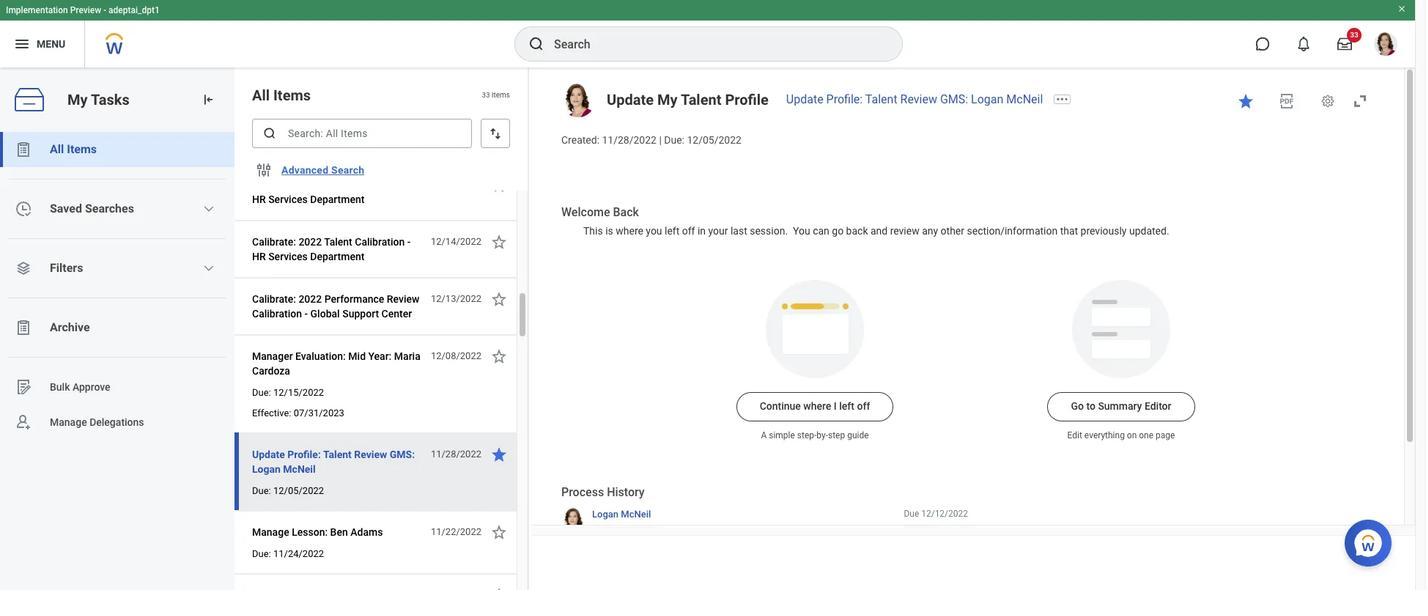 Task type: vqa. For each thing, say whether or not it's contained in the screenshot.
2 button related to No
no



Task type: locate. For each thing, give the bounding box(es) containing it.
summary
[[1099, 401, 1143, 412]]

0 horizontal spatial update profile: talent review gms: logan mcneil
[[252, 449, 415, 475]]

update profile: talent review gms: logan mcneil
[[787, 92, 1043, 106], [252, 449, 415, 475]]

33 inside button
[[1351, 31, 1359, 39]]

calibration inside calibrate: 2022 performance review calibration - global support center
[[252, 308, 302, 320]]

department up performance in the left of the page
[[310, 251, 365, 262]]

2 vertical spatial logan
[[592, 509, 619, 520]]

department down search
[[310, 194, 365, 205]]

0 vertical spatial calibrate: 2022 talent calibration - hr services department button
[[252, 176, 423, 208]]

my up |
[[658, 91, 678, 109]]

07/31/2023
[[294, 408, 344, 419]]

0 horizontal spatial all
[[50, 142, 64, 156]]

by-
[[817, 431, 828, 441]]

1 2022 from the top
[[299, 179, 322, 191]]

0 horizontal spatial mcneil
[[283, 463, 316, 475]]

star image
[[490, 233, 508, 251], [490, 290, 508, 308], [490, 348, 508, 365], [490, 523, 508, 541]]

star image right "12/13/2022"
[[490, 290, 508, 308]]

0 vertical spatial services
[[268, 194, 308, 205]]

0 vertical spatial left
[[665, 225, 680, 237]]

1 vertical spatial 33
[[482, 91, 490, 99]]

33
[[1351, 31, 1359, 39], [482, 91, 490, 99]]

hr right chevron down image at the top of page
[[252, 251, 266, 262]]

process history
[[562, 486, 645, 500]]

due: left "11/24/2022"
[[252, 548, 271, 559]]

calibration for second "calibrate: 2022 talent calibration - hr services department" button from the bottom of the item list element at left
[[355, 179, 405, 191]]

0 vertical spatial manage
[[50, 416, 87, 428]]

star image right 11/22/2022
[[490, 523, 508, 541]]

1 hr from the top
[[252, 194, 266, 205]]

0 vertical spatial where
[[616, 225, 644, 237]]

calibrate: 2022 performance review calibration - global support center
[[252, 293, 420, 320]]

0 vertical spatial all
[[252, 87, 270, 104]]

0 vertical spatial 11/28/2022
[[602, 134, 657, 146]]

all right clipboard image at the top of page
[[50, 142, 64, 156]]

all items right clipboard image at the top of page
[[50, 142, 97, 156]]

–
[[646, 524, 652, 535]]

go to summary editor button
[[1048, 393, 1195, 422]]

any
[[922, 225, 939, 237]]

0 horizontal spatial 11/28/2022
[[431, 449, 482, 460]]

my
[[67, 91, 88, 108], [658, 91, 678, 109]]

user plus image
[[15, 413, 32, 431]]

0 vertical spatial 33
[[1351, 31, 1359, 39]]

12/14/2022
[[431, 236, 482, 247]]

calibration down search
[[355, 179, 405, 191]]

1 department from the top
[[310, 194, 365, 205]]

0 horizontal spatial items
[[67, 142, 97, 156]]

star image for 12/14/2022
[[490, 233, 508, 251]]

1 vertical spatial profile:
[[288, 449, 321, 460]]

items down my tasks
[[67, 142, 97, 156]]

33 left profile logan mcneil image
[[1351, 31, 1359, 39]]

list
[[0, 132, 235, 440]]

this
[[584, 225, 603, 237]]

1 vertical spatial 11/28/2022
[[431, 449, 482, 460]]

1 vertical spatial update profile: talent review gms: logan mcneil
[[252, 449, 415, 475]]

1 vertical spatial items
[[67, 142, 97, 156]]

you
[[646, 225, 662, 237]]

1 horizontal spatial gms:
[[941, 92, 969, 106]]

1 vertical spatial calibrate:
[[252, 236, 296, 248]]

0 vertical spatial 12/05/2022
[[687, 134, 742, 146]]

delegations
[[90, 416, 144, 428]]

due: 12/05/2022
[[252, 485, 324, 496]]

2022 for 12/13/2022
[[299, 293, 322, 305]]

2022 up global
[[299, 293, 322, 305]]

lesson:
[[292, 526, 328, 538]]

1 vertical spatial department
[[310, 251, 365, 262]]

mcneil inside process history region
[[621, 509, 651, 520]]

cardoza
[[252, 365, 290, 377]]

due: up effective:
[[252, 387, 271, 398]]

off right "i"
[[857, 401, 871, 412]]

your
[[709, 225, 728, 237]]

0 vertical spatial 2022
[[299, 179, 322, 191]]

0 vertical spatial department
[[310, 194, 365, 205]]

calibrate: 2022 talent calibration - hr services department button down search: all items text field
[[252, 176, 423, 208]]

0 vertical spatial calibrate: 2022 talent calibration - hr services department
[[252, 179, 411, 205]]

1 horizontal spatial left
[[840, 401, 855, 412]]

1 vertical spatial calibrate: 2022 talent calibration - hr services department
[[252, 236, 411, 262]]

searches
[[85, 202, 134, 216]]

- left global
[[305, 308, 308, 320]]

where
[[616, 225, 644, 237], [804, 401, 832, 412]]

calibrate: 2022 talent calibration - hr services department button up performance in the left of the page
[[252, 233, 423, 265]]

calibration up manager
[[252, 308, 302, 320]]

where down back
[[616, 225, 644, 237]]

1 calibrate: 2022 talent calibration - hr services department button from the top
[[252, 176, 423, 208]]

sort image
[[488, 126, 503, 141]]

services up calibrate: 2022 performance review calibration - global support center
[[268, 251, 308, 262]]

hr
[[252, 194, 266, 205], [252, 251, 266, 262]]

mid
[[348, 350, 366, 362]]

1 horizontal spatial update
[[607, 91, 654, 109]]

where left "i"
[[804, 401, 832, 412]]

manager evaluation: mid year: maria cardoza
[[252, 350, 421, 377]]

0 vertical spatial hr
[[252, 194, 266, 205]]

due: up 'due: 11/24/2022'
[[252, 485, 271, 496]]

1 horizontal spatial update profile: talent review gms: logan mcneil
[[787, 92, 1043, 106]]

2022
[[299, 179, 322, 191], [299, 236, 322, 248], [299, 293, 322, 305]]

1 vertical spatial hr
[[252, 251, 266, 262]]

3 calibrate: from the top
[[252, 293, 296, 305]]

support
[[343, 308, 379, 320]]

2 vertical spatial calibration
[[252, 308, 302, 320]]

items up search image at the top left of the page
[[273, 87, 311, 104]]

clipboard image
[[15, 141, 32, 158]]

1 vertical spatial 2022
[[299, 236, 322, 248]]

is
[[606, 225, 613, 237]]

2 star image from the top
[[490, 290, 508, 308]]

manage inside my tasks element
[[50, 416, 87, 428]]

12/05/2022 up lesson:
[[273, 485, 324, 496]]

11/28/2022
[[602, 134, 657, 146], [431, 449, 482, 460]]

manage delegations
[[50, 416, 144, 428]]

my tasks element
[[0, 67, 235, 590]]

1 vertical spatial where
[[804, 401, 832, 412]]

all items button
[[0, 132, 235, 167]]

talent review – step completed
[[592, 524, 717, 535]]

rename image
[[15, 378, 32, 396]]

0 horizontal spatial logan
[[252, 463, 281, 475]]

bulk approve link
[[0, 370, 235, 405]]

0 vertical spatial calibration
[[355, 179, 405, 191]]

3 star image from the top
[[490, 348, 508, 365]]

1 vertical spatial mcneil
[[283, 463, 316, 475]]

- down search: all items text field
[[407, 179, 411, 191]]

12/08/2022
[[431, 350, 482, 361]]

go
[[1071, 401, 1084, 412]]

1 horizontal spatial mcneil
[[621, 509, 651, 520]]

left right you at the left
[[665, 225, 680, 237]]

star image right the 12/14/2022
[[490, 233, 508, 251]]

all items up search image at the top left of the page
[[252, 87, 311, 104]]

1 vertical spatial calibration
[[355, 236, 405, 248]]

gms: inside update profile: talent review gms: logan mcneil
[[390, 449, 415, 460]]

0 horizontal spatial manage
[[50, 416, 87, 428]]

0 horizontal spatial 33
[[482, 91, 490, 99]]

2 vertical spatial calibrate:
[[252, 293, 296, 305]]

0 horizontal spatial off
[[682, 225, 695, 237]]

approve
[[73, 381, 110, 393]]

calibrate: down 'configure' image
[[252, 236, 296, 248]]

2 calibrate: from the top
[[252, 236, 296, 248]]

2022 up calibrate: 2022 performance review calibration - global support center
[[299, 236, 322, 248]]

last
[[731, 225, 748, 237]]

process history region
[[562, 485, 968, 581]]

- left the 12/14/2022
[[407, 236, 411, 248]]

3 2022 from the top
[[299, 293, 322, 305]]

1 star image from the top
[[490, 233, 508, 251]]

star image for due: 12/15/2022
[[490, 348, 508, 365]]

off left in
[[682, 225, 695, 237]]

due: 12/15/2022
[[252, 387, 324, 398]]

due: for manage lesson: ben adams
[[252, 548, 271, 559]]

1 horizontal spatial profile:
[[827, 92, 863, 106]]

center
[[382, 308, 412, 320]]

2022 inside calibrate: 2022 performance review calibration - global support center
[[299, 293, 322, 305]]

hr down 'configure' image
[[252, 194, 266, 205]]

1 horizontal spatial all
[[252, 87, 270, 104]]

11/22/2022
[[431, 526, 482, 537]]

manage inside button
[[252, 526, 289, 538]]

profile logan mcneil image
[[1375, 32, 1398, 59]]

calibrate: up manager
[[252, 293, 296, 305]]

talent
[[681, 91, 722, 109], [866, 92, 898, 106], [324, 179, 352, 191], [324, 236, 352, 248], [323, 449, 352, 460], [592, 524, 616, 535]]

1 vertical spatial off
[[857, 401, 871, 412]]

1 vertical spatial manage
[[252, 526, 289, 538]]

0 horizontal spatial profile:
[[288, 449, 321, 460]]

manage down bulk
[[50, 416, 87, 428]]

services
[[268, 194, 308, 205], [268, 251, 308, 262]]

calibrate: for 12/14/2022
[[252, 236, 296, 248]]

2 horizontal spatial update
[[787, 92, 824, 106]]

2 horizontal spatial mcneil
[[1007, 92, 1043, 106]]

all items
[[252, 87, 311, 104], [50, 142, 97, 156]]

all items inside item list element
[[252, 87, 311, 104]]

profile: inside update profile: talent review gms: logan mcneil
[[288, 449, 321, 460]]

maria
[[394, 350, 421, 362]]

manage up 'due: 11/24/2022'
[[252, 526, 289, 538]]

33 for 33 items
[[482, 91, 490, 99]]

review inside calibrate: 2022 performance review calibration - global support center
[[387, 293, 420, 305]]

manager
[[252, 350, 293, 362]]

1 vertical spatial calibrate: 2022 talent calibration - hr services department button
[[252, 233, 423, 265]]

1 vertical spatial gms:
[[390, 449, 415, 460]]

4 star image from the top
[[490, 523, 508, 541]]

effective: 07/31/2023
[[252, 408, 344, 419]]

1 vertical spatial 12/05/2022
[[273, 485, 324, 496]]

calibrate: 2022 talent calibration - hr services department button
[[252, 176, 423, 208], [252, 233, 423, 265]]

logan
[[971, 92, 1004, 106], [252, 463, 281, 475], [592, 509, 619, 520]]

0 vertical spatial all items
[[252, 87, 311, 104]]

0 horizontal spatial gms:
[[390, 449, 415, 460]]

can go
[[813, 225, 844, 237]]

2 calibrate: 2022 talent calibration - hr services department button from the top
[[252, 233, 423, 265]]

manager evaluation: mid year: maria cardoza button
[[252, 348, 423, 380]]

0 vertical spatial profile:
[[827, 92, 863, 106]]

edit everything on one page
[[1068, 431, 1176, 441]]

clipboard image
[[15, 319, 32, 337]]

1 vertical spatial all items
[[50, 142, 97, 156]]

Search: All Items text field
[[252, 119, 472, 148]]

33 items
[[482, 91, 510, 99]]

1 vertical spatial services
[[268, 251, 308, 262]]

33 left items
[[482, 91, 490, 99]]

welcome
[[562, 205, 610, 219]]

2 2022 from the top
[[299, 236, 322, 248]]

left inside welcome back this is where you left off in your last session.  you can go back and review any other section/information that previously updated.
[[665, 225, 680, 237]]

all up search image at the top left of the page
[[252, 87, 270, 104]]

12/05/2022
[[687, 134, 742, 146], [273, 485, 324, 496]]

star image for due: 11/24/2022
[[490, 523, 508, 541]]

advanced search
[[282, 164, 365, 176]]

calibrate: 2022 talent calibration - hr services department down advanced search
[[252, 179, 411, 205]]

mcneil inside update profile: talent review gms: logan mcneil
[[283, 463, 316, 475]]

0 vertical spatial logan
[[971, 92, 1004, 106]]

1 horizontal spatial manage
[[252, 526, 289, 538]]

step
[[654, 524, 672, 535]]

services down the advanced
[[268, 194, 308, 205]]

0 horizontal spatial left
[[665, 225, 680, 237]]

1 calibrate: from the top
[[252, 179, 296, 191]]

1 horizontal spatial logan
[[592, 509, 619, 520]]

0 vertical spatial calibrate:
[[252, 179, 296, 191]]

calibrate: down the advanced
[[252, 179, 296, 191]]

1 horizontal spatial items
[[273, 87, 311, 104]]

update
[[607, 91, 654, 109], [787, 92, 824, 106], [252, 449, 285, 460]]

continue
[[760, 401, 801, 412]]

0 horizontal spatial update
[[252, 449, 285, 460]]

star image right 12/08/2022
[[490, 348, 508, 365]]

chevron down image
[[203, 203, 215, 215]]

my left tasks
[[67, 91, 88, 108]]

calibration up performance in the left of the page
[[355, 236, 405, 248]]

- inside calibrate: 2022 performance review calibration - global support center
[[305, 308, 308, 320]]

1 vertical spatial all
[[50, 142, 64, 156]]

calibration
[[355, 179, 405, 191], [355, 236, 405, 248], [252, 308, 302, 320]]

filters
[[50, 261, 83, 275]]

2 vertical spatial 2022
[[299, 293, 322, 305]]

0 horizontal spatial all items
[[50, 142, 97, 156]]

list containing all items
[[0, 132, 235, 440]]

2 vertical spatial mcneil
[[621, 509, 651, 520]]

talent inside update profile: talent review gms: logan mcneil
[[323, 449, 352, 460]]

calibrate: 2022 talent calibration - hr services department up performance in the left of the page
[[252, 236, 411, 262]]

archive button
[[0, 310, 235, 345]]

view printable version (pdf) image
[[1279, 92, 1296, 110]]

off inside button
[[857, 401, 871, 412]]

manage
[[50, 416, 87, 428], [252, 526, 289, 538]]

talent inside process history region
[[592, 524, 616, 535]]

process
[[562, 486, 604, 500]]

justify image
[[13, 35, 31, 53]]

star image
[[1238, 92, 1255, 110], [490, 176, 508, 194], [490, 446, 508, 463], [490, 587, 508, 590]]

inbox large image
[[1338, 37, 1353, 51]]

1 horizontal spatial 12/05/2022
[[687, 134, 742, 146]]

update up due: 12/05/2022
[[252, 449, 285, 460]]

0 horizontal spatial 12/05/2022
[[273, 485, 324, 496]]

0 vertical spatial off
[[682, 225, 695, 237]]

left right "i"
[[840, 401, 855, 412]]

1 horizontal spatial all items
[[252, 87, 311, 104]]

effective:
[[252, 408, 291, 419]]

2022 down the advanced
[[299, 179, 322, 191]]

2 services from the top
[[268, 251, 308, 262]]

implementation preview -   adeptai_dpt1
[[6, 5, 160, 15]]

1 vertical spatial logan
[[252, 463, 281, 475]]

due: 11/24/2022
[[252, 548, 324, 559]]

calibrate: inside calibrate: 2022 performance review calibration - global support center
[[252, 293, 296, 305]]

menu button
[[0, 21, 84, 67]]

2 hr from the top
[[252, 251, 266, 262]]

1 horizontal spatial 11/28/2022
[[602, 134, 657, 146]]

0 horizontal spatial where
[[616, 225, 644, 237]]

update right profile on the right top of page
[[787, 92, 824, 106]]

mcneil
[[1007, 92, 1043, 106], [283, 463, 316, 475], [621, 509, 651, 520]]

1 vertical spatial left
[[840, 401, 855, 412]]

star image for 12/13/2022
[[490, 290, 508, 308]]

0 vertical spatial items
[[273, 87, 311, 104]]

update inside update profile: talent review gms: logan mcneil
[[252, 449, 285, 460]]

33 inside item list element
[[482, 91, 490, 99]]

0 horizontal spatial my
[[67, 91, 88, 108]]

guide
[[848, 431, 869, 441]]

1 horizontal spatial 33
[[1351, 31, 1359, 39]]

12/05/2022 down update my talent profile
[[687, 134, 742, 146]]

gms:
[[941, 92, 969, 106], [390, 449, 415, 460]]

|
[[659, 134, 662, 146]]

1 horizontal spatial off
[[857, 401, 871, 412]]

1 horizontal spatial where
[[804, 401, 832, 412]]

- right preview
[[103, 5, 106, 15]]

left inside button
[[840, 401, 855, 412]]

everything
[[1085, 431, 1125, 441]]

update up created: 11/28/2022 | due: 12/05/2022 on the top of page
[[607, 91, 654, 109]]



Task type: describe. For each thing, give the bounding box(es) containing it.
all inside all items button
[[50, 142, 64, 156]]

section/information
[[967, 225, 1058, 237]]

2 department from the top
[[310, 251, 365, 262]]

logan mcneil
[[592, 509, 651, 520]]

2 horizontal spatial logan
[[971, 92, 1004, 106]]

filters button
[[0, 251, 235, 286]]

due 12/12/2022
[[904, 509, 968, 519]]

perspective image
[[15, 260, 32, 277]]

tasks
[[91, 91, 130, 108]]

review inside process history region
[[619, 524, 646, 535]]

items inside button
[[67, 142, 97, 156]]

2022 for 12/14/2022
[[299, 236, 322, 248]]

0 vertical spatial mcneil
[[1007, 92, 1043, 106]]

items
[[492, 91, 510, 99]]

12/05/2022 inside item list element
[[273, 485, 324, 496]]

33 for 33
[[1351, 31, 1359, 39]]

my tasks
[[67, 91, 130, 108]]

employee's photo (logan mcneil) image
[[562, 84, 595, 117]]

welcome back this is where you left off in your last session.  you can go back and review any other section/information that previously updated.
[[562, 205, 1170, 237]]

bulk approve
[[50, 381, 110, 393]]

Search Workday  search field
[[554, 28, 872, 60]]

a simple step-by-step guide
[[761, 431, 869, 441]]

step-
[[798, 431, 817, 441]]

search image
[[528, 35, 545, 53]]

1 horizontal spatial my
[[658, 91, 678, 109]]

close environment banner image
[[1398, 4, 1407, 13]]

chevron down image
[[203, 262, 215, 274]]

calibration for 1st "calibrate: 2022 talent calibration - hr services department" button from the bottom of the item list element at left
[[355, 236, 405, 248]]

performance
[[325, 293, 384, 305]]

where inside welcome back this is where you left off in your last session.  you can go back and review any other section/information that previously updated.
[[616, 225, 644, 237]]

updated.
[[1130, 225, 1170, 237]]

fullscreen image
[[1352, 92, 1370, 110]]

manage for manage delegations
[[50, 416, 87, 428]]

manage lesson: ben adams
[[252, 526, 383, 538]]

year:
[[368, 350, 392, 362]]

1 services from the top
[[268, 194, 308, 205]]

logan mcneil button
[[592, 508, 651, 521]]

continue where i left off button
[[737, 393, 894, 422]]

editor
[[1145, 401, 1172, 412]]

menu
[[37, 38, 65, 50]]

due: for manager evaluation: mid year: maria cardoza
[[252, 387, 271, 398]]

adams
[[351, 526, 383, 538]]

- inside menu banner
[[103, 5, 106, 15]]

1 calibrate: 2022 talent calibration - hr services department from the top
[[252, 179, 411, 205]]

adeptai_dpt1
[[109, 5, 160, 15]]

notifications large image
[[1297, 37, 1312, 51]]

calibrate: 2022 performance review calibration - global support center button
[[252, 290, 423, 323]]

2 calibrate: 2022 talent calibration - hr services department from the top
[[252, 236, 411, 262]]

off inside welcome back this is where you left off in your last session.  you can go back and review any other section/information that previously updated.
[[682, 225, 695, 237]]

bulk
[[50, 381, 70, 393]]

update profile: talent review gms: logan mcneil link
[[787, 92, 1043, 106]]

items inside item list element
[[273, 87, 311, 104]]

12/13/2022
[[431, 293, 482, 304]]

update my talent profile
[[607, 91, 769, 109]]

step
[[828, 431, 845, 441]]

created: 11/28/2022 | due: 12/05/2022
[[562, 134, 742, 146]]

i
[[834, 401, 837, 412]]

a
[[761, 431, 767, 441]]

one
[[1140, 431, 1154, 441]]

in
[[698, 225, 706, 237]]

review inside update profile: talent review gms: logan mcneil
[[354, 449, 387, 460]]

evaluation:
[[295, 350, 346, 362]]

due: right |
[[664, 134, 685, 146]]

advanced search button
[[276, 155, 370, 185]]

clock check image
[[15, 200, 32, 218]]

and review
[[871, 225, 920, 237]]

0 vertical spatial update profile: talent review gms: logan mcneil
[[787, 92, 1043, 106]]

continue where i left off
[[760, 401, 871, 412]]

update profile: talent review gms: logan mcneil inside button
[[252, 449, 415, 475]]

to
[[1087, 401, 1096, 412]]

back
[[613, 205, 639, 219]]

archive
[[50, 320, 90, 334]]

manage delegations link
[[0, 405, 235, 440]]

created:
[[562, 134, 600, 146]]

configure image
[[255, 161, 273, 179]]

preview
[[70, 5, 101, 15]]

search image
[[262, 126, 277, 141]]

that previously
[[1061, 225, 1127, 237]]

logan inside process history region
[[592, 509, 619, 520]]

manage for manage lesson: ben adams
[[252, 526, 289, 538]]

saved searches button
[[0, 191, 235, 227]]

simple
[[769, 431, 795, 441]]

transformation import image
[[201, 92, 216, 107]]

item list element
[[235, 67, 529, 590]]

12/15/2022
[[273, 387, 324, 398]]

edit
[[1068, 431, 1083, 441]]

0 vertical spatial gms:
[[941, 92, 969, 106]]

manage lesson: ben adams button
[[252, 523, 389, 541]]

due: for update profile: talent review gms: logan mcneil
[[252, 485, 271, 496]]

on
[[1127, 431, 1137, 441]]

menu banner
[[0, 0, 1416, 67]]

page
[[1156, 431, 1176, 441]]

other
[[941, 225, 965, 237]]

implementation
[[6, 5, 68, 15]]

saved searches
[[50, 202, 134, 216]]

saved
[[50, 202, 82, 216]]

completed
[[674, 524, 717, 535]]

global
[[311, 308, 340, 320]]

update profile: talent review gms: logan mcneil button
[[252, 446, 423, 478]]

logan inside update profile: talent review gms: logan mcneil
[[252, 463, 281, 475]]

all items inside button
[[50, 142, 97, 156]]

33 button
[[1329, 28, 1362, 60]]

due
[[904, 509, 920, 519]]

advanced
[[282, 164, 329, 176]]

gear image
[[1321, 94, 1336, 109]]

ben
[[330, 526, 348, 538]]

11/24/2022
[[273, 548, 324, 559]]

all inside item list element
[[252, 87, 270, 104]]

where inside button
[[804, 401, 832, 412]]

calibrate: for 12/13/2022
[[252, 293, 296, 305]]

11/28/2022 inside item list element
[[431, 449, 482, 460]]



